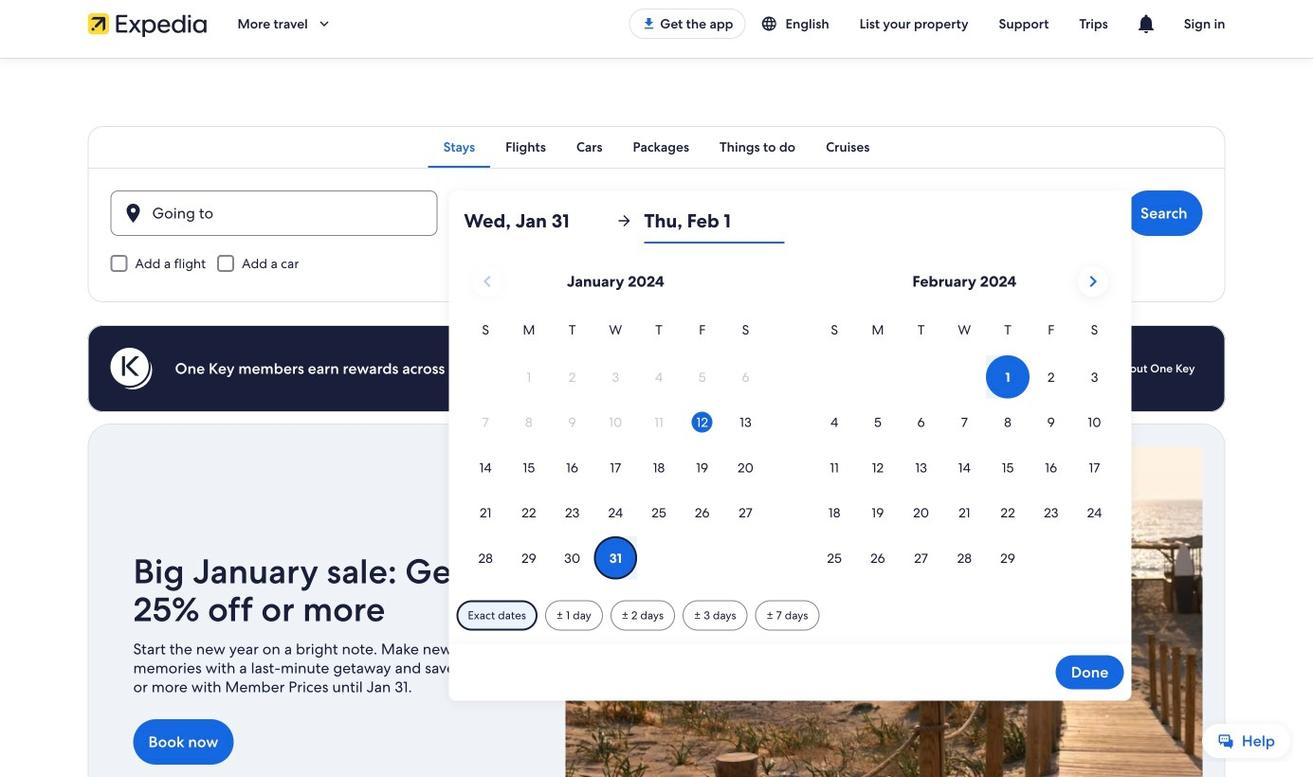 Task type: describe. For each thing, give the bounding box(es) containing it.
download the app button image
[[641, 16, 657, 31]]

january 2024 element
[[464, 320, 768, 582]]

next month image
[[1082, 270, 1105, 293]]

today element
[[692, 412, 713, 433]]

small image
[[761, 15, 786, 32]]

february 2024 element
[[813, 320, 1117, 582]]



Task type: locate. For each thing, give the bounding box(es) containing it.
tab list
[[88, 126, 1226, 168]]

directional image
[[616, 212, 633, 230]]

more travel image
[[316, 15, 333, 32]]

main content
[[0, 58, 1314, 778]]

communication center icon image
[[1135, 12, 1158, 35]]

previous month image
[[476, 270, 499, 293]]

expedia logo image
[[88, 10, 207, 37]]

application
[[464, 259, 1117, 582]]



Task type: vqa. For each thing, say whether or not it's contained in the screenshot.
next month icon
yes



